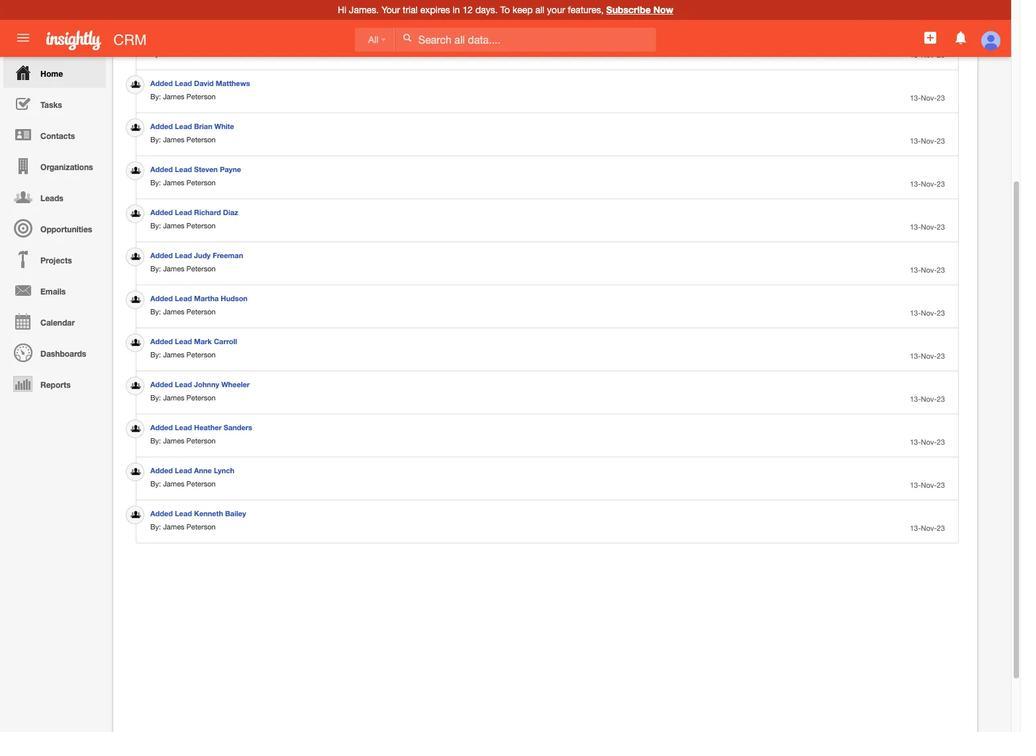 Task type: vqa. For each thing, say whether or not it's contained in the screenshot.
Keep
yes



Task type: describe. For each thing, give the bounding box(es) containing it.
added for added lead david matthews
[[150, 79, 173, 87]]

home
[[40, 69, 63, 79]]

your
[[547, 5, 565, 15]]

contacts
[[40, 131, 75, 141]]

projects link
[[3, 244, 106, 275]]

23 for diaz
[[937, 223, 945, 231]]

dashboards
[[40, 349, 86, 359]]

by: for added lead steven payne
[[150, 179, 161, 187]]

added lead richard diaz link
[[150, 208, 238, 217]]

leads link
[[3, 181, 106, 213]]

1 lead image from the top
[[130, 37, 141, 48]]

nov- for white
[[921, 137, 937, 145]]

by: for added lead kenneth bailey
[[150, 523, 161, 531]]

13-nov-23 for hudson
[[910, 309, 945, 317]]

added for added lead mark carroll
[[150, 337, 173, 346]]

all
[[368, 34, 378, 45]]

added for added lead judy freeman
[[150, 251, 173, 260]]

13-nov-23 for bailey
[[910, 524, 945, 532]]

added for added lead brian white
[[150, 122, 173, 130]]

13-nov-23 for freeman
[[910, 266, 945, 274]]

contacts link
[[3, 119, 106, 150]]

added lead johnny wheeler by: james peterson
[[150, 380, 250, 402]]

lead for brian
[[175, 122, 192, 130]]

opportunities link
[[3, 213, 106, 244]]

added lead anne lynch by: james peterson
[[150, 466, 234, 488]]

carroll
[[214, 337, 237, 346]]

13- for added lead richard diaz
[[910, 223, 921, 231]]

23 for carroll
[[937, 352, 945, 360]]

opportunities
[[40, 224, 92, 234]]

heather
[[194, 423, 222, 432]]

13-nov-23 for carroll
[[910, 352, 945, 360]]

lead for richard
[[175, 208, 192, 217]]

by: for added lead heather sanders
[[150, 437, 161, 445]]

added for added lead steven payne
[[150, 165, 173, 173]]

lead image for added lead martha hudson
[[130, 295, 141, 306]]

freeman
[[213, 251, 243, 260]]

matthews
[[216, 79, 250, 87]]

payne
[[220, 165, 241, 173]]

added lead judy freeman by: james peterson
[[150, 251, 243, 273]]

Search all data.... text field
[[395, 28, 656, 52]]

lead image for added lead brian white
[[130, 123, 141, 134]]

james for richard
[[163, 222, 184, 230]]

lead for mark
[[175, 337, 192, 346]]

nov- for bailey
[[921, 524, 937, 532]]

emails
[[40, 287, 66, 297]]

23 for freeman
[[937, 266, 945, 274]]

13- for added lead heather sanders
[[910, 438, 921, 446]]

lead image for added lead david matthews
[[130, 80, 141, 91]]

added lead kenneth bailey link
[[150, 509, 246, 518]]

james for judy
[[163, 265, 184, 273]]

added lead steven payne by: james peterson
[[150, 165, 241, 187]]

richard
[[194, 208, 221, 217]]

calendar link
[[3, 306, 106, 337]]

home link
[[3, 57, 106, 88]]

notifications image
[[953, 30, 968, 46]]

added lead judy freeman link
[[150, 251, 243, 260]]

lead image for added lead judy freeman
[[130, 252, 141, 263]]

brian
[[194, 122, 212, 130]]

james for mark
[[163, 351, 184, 359]]

1 13- from the top
[[910, 8, 921, 16]]

added for added lead heather sanders
[[150, 423, 173, 432]]

nov- for matthews
[[921, 94, 937, 102]]

added lead brian white link
[[150, 122, 234, 130]]

peterson for heather
[[186, 437, 216, 445]]

added lead heather sanders by: james peterson
[[150, 423, 252, 445]]

lead for judy
[[175, 251, 192, 260]]

all link
[[355, 28, 395, 52]]

peterson for steven
[[186, 179, 216, 187]]

by: for added lead brian white
[[150, 136, 161, 144]]

days.
[[475, 5, 498, 15]]

peterson for judy
[[186, 265, 216, 273]]

13-nov-23 for sanders
[[910, 438, 945, 446]]

organizations link
[[3, 150, 106, 181]]

nov- for sanders
[[921, 438, 937, 446]]

hi
[[338, 5, 346, 15]]

peterson for martha
[[186, 308, 216, 316]]

martha
[[194, 294, 219, 303]]

bailey
[[225, 509, 246, 518]]

13-nov-23 for wheeler
[[910, 395, 945, 403]]

james for johnny
[[163, 394, 184, 402]]

13- for added lead steven payne
[[910, 180, 921, 188]]

by: for added lead richard diaz
[[150, 222, 161, 230]]

23 for sanders
[[937, 438, 945, 446]]

your
[[381, 5, 400, 15]]

nov- for diaz
[[921, 223, 937, 231]]

13-nov-23 for lynch
[[910, 481, 945, 489]]

13- for added lead judy freeman
[[910, 266, 921, 274]]

peterson for brian
[[186, 136, 216, 144]]

12
[[463, 5, 473, 15]]

13- for added lead martha hudson
[[910, 309, 921, 317]]

1 nov- from the top
[[921, 8, 937, 16]]

crm
[[113, 32, 147, 48]]

subscribe
[[606, 4, 651, 15]]

lead for david
[[175, 79, 192, 87]]

by: for added lead judy freeman
[[150, 265, 161, 273]]

david
[[194, 79, 214, 87]]



Task type: locate. For each thing, give the bounding box(es) containing it.
7 by: from the top
[[150, 308, 161, 316]]

added left 'martha'
[[150, 294, 173, 303]]

lead image for added lead heather sanders
[[130, 425, 141, 435]]

by: for added lead mark carroll
[[150, 351, 161, 359]]

lead inside added lead martha hudson by: james peterson
[[175, 294, 192, 303]]

3 lead image from the top
[[130, 123, 141, 134]]

james for heather
[[163, 437, 184, 445]]

6 james from the top
[[163, 265, 184, 273]]

added lead heather sanders link
[[150, 423, 252, 432]]

13-nov-23 for matthews
[[910, 94, 945, 102]]

james down added lead anne lynch link
[[163, 480, 184, 488]]

nov- for payne
[[921, 180, 937, 188]]

8 13-nov-23 from the top
[[910, 309, 945, 317]]

expires
[[420, 5, 450, 15]]

2 13-nov-23 from the top
[[910, 51, 945, 59]]

12 13-nov-23 from the top
[[910, 481, 945, 489]]

7 nov- from the top
[[921, 266, 937, 274]]

lead image for added lead richard diaz
[[130, 209, 141, 220]]

wheeler
[[221, 380, 250, 389]]

lead image
[[130, 37, 141, 48], [130, 80, 141, 91], [130, 123, 141, 134], [130, 209, 141, 220], [130, 252, 141, 263]]

by: down added lead richard diaz "link"
[[150, 222, 161, 230]]

by: down added lead johnny wheeler link
[[150, 394, 161, 402]]

navigation
[[0, 57, 106, 399]]

peterson down steven
[[186, 179, 216, 187]]

added lead steven payne link
[[150, 165, 241, 173]]

by: up added lead david matthews link at left
[[150, 50, 161, 58]]

lead left steven
[[175, 165, 192, 173]]

10 added from the top
[[150, 466, 173, 475]]

2 lead image from the top
[[130, 80, 141, 91]]

13- for added lead mark carroll
[[910, 352, 921, 360]]

by: james peterson
[[150, 50, 216, 58]]

8 13- from the top
[[910, 309, 921, 317]]

lead left 'brian'
[[175, 122, 192, 130]]

6 added from the top
[[150, 294, 173, 303]]

mark
[[194, 337, 212, 346]]

added lead mark carroll link
[[150, 337, 237, 346]]

5 lead from the top
[[175, 251, 192, 260]]

added lead martha hudson by: james peterson
[[150, 294, 248, 316]]

by: down added lead brian white link
[[150, 136, 161, 144]]

3 added from the top
[[150, 165, 173, 173]]

by: inside added lead kenneth bailey by: james peterson
[[150, 523, 161, 531]]

3 13- from the top
[[910, 94, 921, 102]]

anne
[[194, 466, 212, 475]]

lead inside added lead richard diaz by: james peterson
[[175, 208, 192, 217]]

12 by: from the top
[[150, 523, 161, 531]]

kenneth
[[194, 509, 223, 518]]

3 nov- from the top
[[921, 94, 937, 102]]

4 by: from the top
[[150, 179, 161, 187]]

1 13-nov-23 from the top
[[910, 8, 945, 16]]

1 lead from the top
[[175, 79, 192, 87]]

5 by: from the top
[[150, 222, 161, 230]]

added for added lead richard diaz
[[150, 208, 173, 217]]

11 james from the top
[[163, 480, 184, 488]]

by:
[[150, 50, 161, 58], [150, 93, 161, 101], [150, 136, 161, 144], [150, 179, 161, 187], [150, 222, 161, 230], [150, 265, 161, 273], [150, 308, 161, 316], [150, 351, 161, 359], [150, 394, 161, 402], [150, 437, 161, 445], [150, 480, 161, 488], [150, 523, 161, 531]]

peterson inside added lead richard diaz by: james peterson
[[186, 222, 216, 230]]

lead for anne
[[175, 466, 192, 475]]

by: inside "added lead david matthews by: james peterson"
[[150, 93, 161, 101]]

added inside the added lead mark carroll by: james peterson
[[150, 337, 173, 346]]

by: down added lead martha hudson link
[[150, 308, 161, 316]]

7 james from the top
[[163, 308, 184, 316]]

13 13-nov-23 from the top
[[910, 524, 945, 532]]

by: inside 'added lead brian white by: james peterson'
[[150, 136, 161, 144]]

10 nov- from the top
[[921, 395, 937, 403]]

added for added lead anne lynch
[[150, 466, 173, 475]]

james down added lead johnny wheeler link
[[163, 394, 184, 402]]

added lead johnny wheeler link
[[150, 380, 250, 389]]

in
[[453, 5, 460, 15]]

james inside added lead kenneth bailey by: james peterson
[[163, 523, 184, 531]]

peterson down mark
[[186, 351, 216, 359]]

lead image for added lead steven payne
[[130, 166, 141, 177]]

james inside the added lead anne lynch by: james peterson
[[163, 480, 184, 488]]

peterson down the richard
[[186, 222, 216, 230]]

10 13-nov-23 from the top
[[910, 395, 945, 403]]

3 by: from the top
[[150, 136, 161, 144]]

7 23 from the top
[[937, 266, 945, 274]]

2 23 from the top
[[937, 51, 945, 59]]

4 added from the top
[[150, 208, 173, 217]]

peterson inside "added lead david matthews by: james peterson"
[[186, 93, 216, 101]]

peterson for richard
[[186, 222, 216, 230]]

added left steven
[[150, 165, 173, 173]]

10 james from the top
[[163, 437, 184, 445]]

lead for johnny
[[175, 380, 192, 389]]

added lead anne lynch link
[[150, 466, 234, 475]]

lead left david
[[175, 79, 192, 87]]

13- for added lead johnny wheeler
[[910, 395, 921, 403]]

5 peterson from the top
[[186, 222, 216, 230]]

james down added lead kenneth bailey link
[[163, 523, 184, 531]]

8 james from the top
[[163, 351, 184, 359]]

james up added lead david matthews link at left
[[163, 50, 184, 58]]

3 peterson from the top
[[186, 136, 216, 144]]

7 lead from the top
[[175, 337, 192, 346]]

lead left 'martha'
[[175, 294, 192, 303]]

james for martha
[[163, 308, 184, 316]]

by: inside added lead judy freeman by: james peterson
[[150, 265, 161, 273]]

nov- for carroll
[[921, 352, 937, 360]]

added left the richard
[[150, 208, 173, 217]]

9 by: from the top
[[150, 394, 161, 402]]

1 added from the top
[[150, 79, 173, 87]]

lead inside added lead steven payne by: james peterson
[[175, 165, 192, 173]]

white
[[214, 122, 234, 130]]

subscribe now link
[[606, 4, 673, 15]]

peterson
[[186, 50, 216, 58], [186, 93, 216, 101], [186, 136, 216, 144], [186, 179, 216, 187], [186, 222, 216, 230], [186, 265, 216, 273], [186, 308, 216, 316], [186, 351, 216, 359], [186, 394, 216, 402], [186, 437, 216, 445], [186, 480, 216, 488], [186, 523, 216, 531]]

added left the kenneth
[[150, 509, 173, 518]]

lynch
[[214, 466, 234, 475]]

dashboards link
[[3, 337, 106, 368]]

james down added lead brian white link
[[163, 136, 184, 144]]

2 lead image from the top
[[130, 295, 141, 306]]

lead left the heather
[[175, 423, 192, 432]]

lead inside "added lead david matthews by: james peterson"
[[175, 79, 192, 87]]

steven
[[194, 165, 218, 173]]

sanders
[[224, 423, 252, 432]]

lead for heather
[[175, 423, 192, 432]]

23 for payne
[[937, 180, 945, 188]]

added left 'brian'
[[150, 122, 173, 130]]

7 peterson from the top
[[186, 308, 216, 316]]

by: for added lead anne lynch
[[150, 480, 161, 488]]

13-
[[910, 8, 921, 16], [910, 51, 921, 59], [910, 94, 921, 102], [910, 137, 921, 145], [910, 180, 921, 188], [910, 223, 921, 231], [910, 266, 921, 274], [910, 309, 921, 317], [910, 352, 921, 360], [910, 395, 921, 403], [910, 438, 921, 446], [910, 481, 921, 489], [910, 524, 921, 532]]

peterson inside 'added lead brian white by: james peterson'
[[186, 136, 216, 144]]

4 james from the top
[[163, 179, 184, 187]]

8 by: from the top
[[150, 351, 161, 359]]

3 james from the top
[[163, 136, 184, 144]]

added lead brian white by: james peterson
[[150, 122, 234, 144]]

added inside added lead johnny wheeler by: james peterson
[[150, 380, 173, 389]]

now
[[653, 4, 673, 15]]

6 by: from the top
[[150, 265, 161, 273]]

all
[[535, 5, 544, 15]]

lead image left 'added lead heather sanders' link
[[130, 425, 141, 435]]

by: down added lead mark carroll link
[[150, 351, 161, 359]]

12 nov- from the top
[[921, 481, 937, 489]]

added lead richard diaz by: james peterson
[[150, 208, 238, 230]]

7 13-nov-23 from the top
[[910, 266, 945, 274]]

11 13-nov-23 from the top
[[910, 438, 945, 446]]

lead left johnny
[[175, 380, 192, 389]]

peterson down 'added lead heather sanders' link
[[186, 437, 216, 445]]

4 13-nov-23 from the top
[[910, 137, 945, 145]]

peterson inside added lead steven payne by: james peterson
[[186, 179, 216, 187]]

tasks
[[40, 100, 62, 110]]

5 nov- from the top
[[921, 180, 937, 188]]

peterson down 'brian'
[[186, 136, 216, 144]]

james inside "added lead david matthews by: james peterson"
[[163, 93, 184, 101]]

organizations
[[40, 162, 93, 172]]

by: down added lead kenneth bailey link
[[150, 523, 161, 531]]

9 13- from the top
[[910, 352, 921, 360]]

peterson inside added lead martha hudson by: james peterson
[[186, 308, 216, 316]]

lead image left added lead anne lynch link
[[130, 468, 141, 478]]

lead left mark
[[175, 337, 192, 346]]

2 nov- from the top
[[921, 51, 937, 59]]

james down added lead david matthews link at left
[[163, 93, 184, 101]]

6 23 from the top
[[937, 223, 945, 231]]

4 peterson from the top
[[186, 179, 216, 187]]

nov- for freeman
[[921, 266, 937, 274]]

9 added from the top
[[150, 423, 173, 432]]

added inside added lead heather sanders by: james peterson
[[150, 423, 173, 432]]

peterson for anne
[[186, 480, 216, 488]]

james down added lead richard diaz "link"
[[163, 222, 184, 230]]

added for added lead martha hudson
[[150, 294, 173, 303]]

added lead martha hudson link
[[150, 294, 248, 303]]

added inside added lead richard diaz by: james peterson
[[150, 208, 173, 217]]

by: inside added lead heather sanders by: james peterson
[[150, 437, 161, 445]]

by: for added lead david matthews
[[150, 93, 161, 101]]

james down added lead martha hudson link
[[163, 308, 184, 316]]

added left mark
[[150, 337, 173, 346]]

emails link
[[3, 275, 106, 306]]

by: for added lead martha hudson
[[150, 308, 161, 316]]

lead inside added lead heather sanders by: james peterson
[[175, 423, 192, 432]]

23
[[937, 8, 945, 16], [937, 51, 945, 59], [937, 94, 945, 102], [937, 137, 945, 145], [937, 180, 945, 188], [937, 223, 945, 231], [937, 266, 945, 274], [937, 309, 945, 317], [937, 352, 945, 360], [937, 395, 945, 403], [937, 438, 945, 446], [937, 481, 945, 489], [937, 524, 945, 532]]

7 added from the top
[[150, 337, 173, 346]]

peterson inside added lead johnny wheeler by: james peterson
[[186, 394, 216, 402]]

by: down added lead anne lynch link
[[150, 480, 161, 488]]

1 lead image from the top
[[130, 166, 141, 177]]

james down 'added lead judy freeman' link
[[163, 265, 184, 273]]

13-nov-23 for payne
[[910, 180, 945, 188]]

6 nov- from the top
[[921, 223, 937, 231]]

11 13- from the top
[[910, 438, 921, 446]]

13-nov-23 for diaz
[[910, 223, 945, 231]]

1 james from the top
[[163, 50, 184, 58]]

13-nov-23
[[910, 8, 945, 16], [910, 51, 945, 59], [910, 94, 945, 102], [910, 137, 945, 145], [910, 180, 945, 188], [910, 223, 945, 231], [910, 266, 945, 274], [910, 309, 945, 317], [910, 352, 945, 360], [910, 395, 945, 403], [910, 438, 945, 446], [910, 481, 945, 489], [910, 524, 945, 532]]

to
[[500, 5, 510, 15]]

added inside added lead judy freeman by: james peterson
[[150, 251, 173, 260]]

features,
[[568, 5, 604, 15]]

peterson inside the added lead anne lynch by: james peterson
[[186, 480, 216, 488]]

23 for wheeler
[[937, 395, 945, 403]]

peterson inside the added lead mark carroll by: james peterson
[[186, 351, 216, 359]]

added inside added lead martha hudson by: james peterson
[[150, 294, 173, 303]]

added lead mark carroll by: james peterson
[[150, 337, 237, 359]]

navigation containing home
[[0, 57, 106, 399]]

hi james. your trial expires in 12 days. to keep all your features, subscribe now
[[338, 4, 673, 15]]

10 13- from the top
[[910, 395, 921, 403]]

by: inside added lead johnny wheeler by: james peterson
[[150, 394, 161, 402]]

lead inside added lead kenneth bailey by: james peterson
[[175, 509, 192, 518]]

2 james from the top
[[163, 93, 184, 101]]

lead for martha
[[175, 294, 192, 303]]

johnny
[[194, 380, 219, 389]]

13- for added lead brian white
[[910, 137, 921, 145]]

added inside added lead steven payne by: james peterson
[[150, 165, 173, 173]]

judy
[[194, 251, 211, 260]]

diaz
[[223, 208, 238, 217]]

13- for added lead david matthews
[[910, 94, 921, 102]]

6 lead from the top
[[175, 294, 192, 303]]

added inside "added lead david matthews by: james peterson"
[[150, 79, 173, 87]]

peterson down added lead david matthews link at left
[[186, 93, 216, 101]]

lead image for added lead mark carroll
[[130, 338, 141, 349]]

8 23 from the top
[[937, 309, 945, 317]]

peterson down added lead kenneth bailey link
[[186, 523, 216, 531]]

lead image left added lead martha hudson link
[[130, 295, 141, 306]]

2 by: from the top
[[150, 93, 161, 101]]

leads
[[40, 193, 63, 203]]

james inside 'added lead brian white by: james peterson'
[[163, 136, 184, 144]]

hudson
[[221, 294, 248, 303]]

5 james from the top
[[163, 222, 184, 230]]

nov-
[[921, 8, 937, 16], [921, 51, 937, 59], [921, 94, 937, 102], [921, 137, 937, 145], [921, 180, 937, 188], [921, 223, 937, 231], [921, 266, 937, 274], [921, 309, 937, 317], [921, 352, 937, 360], [921, 395, 937, 403], [921, 438, 937, 446], [921, 481, 937, 489], [921, 524, 937, 532]]

nov- for hudson
[[921, 309, 937, 317]]

2 added from the top
[[150, 122, 173, 130]]

lead
[[175, 79, 192, 87], [175, 122, 192, 130], [175, 165, 192, 173], [175, 208, 192, 217], [175, 251, 192, 260], [175, 294, 192, 303], [175, 337, 192, 346], [175, 380, 192, 389], [175, 423, 192, 432], [175, 466, 192, 475], [175, 509, 192, 518]]

james inside added lead johnny wheeler by: james peterson
[[163, 394, 184, 402]]

11 peterson from the top
[[186, 480, 216, 488]]

8 lead from the top
[[175, 380, 192, 389]]

lead image left added lead johnny wheeler link
[[130, 381, 141, 392]]

8 peterson from the top
[[186, 351, 216, 359]]

11 23 from the top
[[937, 438, 945, 446]]

4 nov- from the top
[[921, 137, 937, 145]]

projects
[[40, 256, 72, 266]]

added inside the added lead anne lynch by: james peterson
[[150, 466, 173, 475]]

white image
[[402, 33, 412, 42]]

james inside added lead judy freeman by: james peterson
[[163, 265, 184, 273]]

added inside 'added lead brian white by: james peterson'
[[150, 122, 173, 130]]

peterson for johnny
[[186, 394, 216, 402]]

by: inside the added lead anne lynch by: james peterson
[[150, 480, 161, 488]]

lead inside added lead judy freeman by: james peterson
[[175, 251, 192, 260]]

peterson up added lead david matthews link at left
[[186, 50, 216, 58]]

4 13- from the top
[[910, 137, 921, 145]]

trial
[[403, 5, 418, 15]]

james down added lead steven payne link
[[163, 179, 184, 187]]

james for brian
[[163, 136, 184, 144]]

james inside added lead steven payne by: james peterson
[[163, 179, 184, 187]]

james inside added lead martha hudson by: james peterson
[[163, 308, 184, 316]]

lead for kenneth
[[175, 509, 192, 518]]

by: inside added lead steven payne by: james peterson
[[150, 179, 161, 187]]

by: for added lead johnny wheeler
[[150, 394, 161, 402]]

james for kenneth
[[163, 523, 184, 531]]

james inside the added lead mark carroll by: james peterson
[[163, 351, 184, 359]]

james.
[[349, 5, 379, 15]]

10 by: from the top
[[150, 437, 161, 445]]

peterson inside added lead kenneth bailey by: james peterson
[[186, 523, 216, 531]]

james down 'added lead heather sanders' link
[[163, 437, 184, 445]]

lead left the kenneth
[[175, 509, 192, 518]]

lead image for added lead kenneth bailey
[[130, 511, 141, 521]]

lead left anne
[[175, 466, 192, 475]]

lead left the richard
[[175, 208, 192, 217]]

23 for white
[[937, 137, 945, 145]]

nov- for wheeler
[[921, 395, 937, 403]]

13- for added lead anne lynch
[[910, 481, 921, 489]]

tasks link
[[3, 88, 106, 119]]

james inside added lead heather sanders by: james peterson
[[163, 437, 184, 445]]

added left the heather
[[150, 423, 173, 432]]

added left judy at the top of page
[[150, 251, 173, 260]]

by: inside added lead richard diaz by: james peterson
[[150, 222, 161, 230]]

reports
[[40, 380, 71, 390]]

peterson for david
[[186, 93, 216, 101]]

lead image for added lead johnny wheeler
[[130, 381, 141, 392]]

lead image for added lead anne lynch
[[130, 468, 141, 478]]

1 by: from the top
[[150, 50, 161, 58]]

james
[[163, 50, 184, 58], [163, 93, 184, 101], [163, 136, 184, 144], [163, 179, 184, 187], [163, 222, 184, 230], [163, 265, 184, 273], [163, 308, 184, 316], [163, 351, 184, 359], [163, 394, 184, 402], [163, 437, 184, 445], [163, 480, 184, 488], [163, 523, 184, 531]]

1 peterson from the top
[[186, 50, 216, 58]]

peterson down added lead martha hudson link
[[186, 308, 216, 316]]

peterson for mark
[[186, 351, 216, 359]]

peterson down anne
[[186, 480, 216, 488]]

added down by: james peterson
[[150, 79, 173, 87]]

8 nov- from the top
[[921, 309, 937, 317]]

by: down 'added lead judy freeman' link
[[150, 265, 161, 273]]

keep
[[512, 5, 533, 15]]

9 nov- from the top
[[921, 352, 937, 360]]

13- for added lead kenneth bailey
[[910, 524, 921, 532]]

added left anne
[[150, 466, 173, 475]]

2 peterson from the top
[[186, 93, 216, 101]]

3 lead image from the top
[[130, 338, 141, 349]]

by: down added lead david matthews link at left
[[150, 93, 161, 101]]

james inside added lead richard diaz by: james peterson
[[163, 222, 184, 230]]

calendar
[[40, 318, 75, 328]]

james for steven
[[163, 179, 184, 187]]

reports link
[[3, 368, 106, 399]]

4 23 from the top
[[937, 137, 945, 145]]

2 13- from the top
[[910, 51, 921, 59]]

nov- for lynch
[[921, 481, 937, 489]]

james down added lead mark carroll link
[[163, 351, 184, 359]]

peterson inside added lead heather sanders by: james peterson
[[186, 437, 216, 445]]

added lead david matthews by: james peterson
[[150, 79, 250, 101]]

lead inside the added lead mark carroll by: james peterson
[[175, 337, 192, 346]]

11 by: from the top
[[150, 480, 161, 488]]

7 lead image from the top
[[130, 511, 141, 521]]

james for anne
[[163, 480, 184, 488]]

peterson down added lead johnny wheeler link
[[186, 394, 216, 402]]

lead left judy at the top of page
[[175, 251, 192, 260]]

added
[[150, 79, 173, 87], [150, 122, 173, 130], [150, 165, 173, 173], [150, 208, 173, 217], [150, 251, 173, 260], [150, 294, 173, 303], [150, 337, 173, 346], [150, 380, 173, 389], [150, 423, 173, 432], [150, 466, 173, 475], [150, 509, 173, 518]]

23 for bailey
[[937, 524, 945, 532]]

23 for matthews
[[937, 94, 945, 102]]

5 13-nov-23 from the top
[[910, 180, 945, 188]]

lead inside the added lead anne lynch by: james peterson
[[175, 466, 192, 475]]

5 13- from the top
[[910, 180, 921, 188]]

lead for steven
[[175, 165, 192, 173]]

13 23 from the top
[[937, 524, 945, 532]]

lead image left added lead kenneth bailey link
[[130, 511, 141, 521]]

5 lead image from the top
[[130, 425, 141, 435]]

lead image
[[130, 166, 141, 177], [130, 295, 141, 306], [130, 338, 141, 349], [130, 381, 141, 392], [130, 425, 141, 435], [130, 468, 141, 478], [130, 511, 141, 521]]

4 lead image from the top
[[130, 381, 141, 392]]

2 lead from the top
[[175, 122, 192, 130]]

added left johnny
[[150, 380, 173, 389]]

10 peterson from the top
[[186, 437, 216, 445]]

by: inside added lead martha hudson by: james peterson
[[150, 308, 161, 316]]

13 13- from the top
[[910, 524, 921, 532]]

4 lead from the top
[[175, 208, 192, 217]]

added inside added lead kenneth bailey by: james peterson
[[150, 509, 173, 518]]

lead image left added lead steven payne link
[[130, 166, 141, 177]]

5 added from the top
[[150, 251, 173, 260]]

added for added lead kenneth bailey
[[150, 509, 173, 518]]

lead image left added lead mark carroll link
[[130, 338, 141, 349]]

lead inside 'added lead brian white by: james peterson'
[[175, 122, 192, 130]]

peterson for kenneth
[[186, 523, 216, 531]]

lead inside added lead johnny wheeler by: james peterson
[[175, 380, 192, 389]]

added lead david matthews link
[[150, 79, 250, 87]]

23 for hudson
[[937, 309, 945, 317]]

by: down added lead steven payne link
[[150, 179, 161, 187]]

1 23 from the top
[[937, 8, 945, 16]]

12 james from the top
[[163, 523, 184, 531]]

james for david
[[163, 93, 184, 101]]

3 13-nov-23 from the top
[[910, 94, 945, 102]]

by: inside the added lead mark carroll by: james peterson
[[150, 351, 161, 359]]

5 23 from the top
[[937, 180, 945, 188]]

by: up added lead anne lynch link
[[150, 437, 161, 445]]

6 lead image from the top
[[130, 468, 141, 478]]

13-nov-23 for white
[[910, 137, 945, 145]]

23 for lynch
[[937, 481, 945, 489]]

peterson inside added lead judy freeman by: james peterson
[[186, 265, 216, 273]]

added lead kenneth bailey by: james peterson
[[150, 509, 246, 531]]

12 23 from the top
[[937, 481, 945, 489]]

peterson down judy at the top of page
[[186, 265, 216, 273]]



